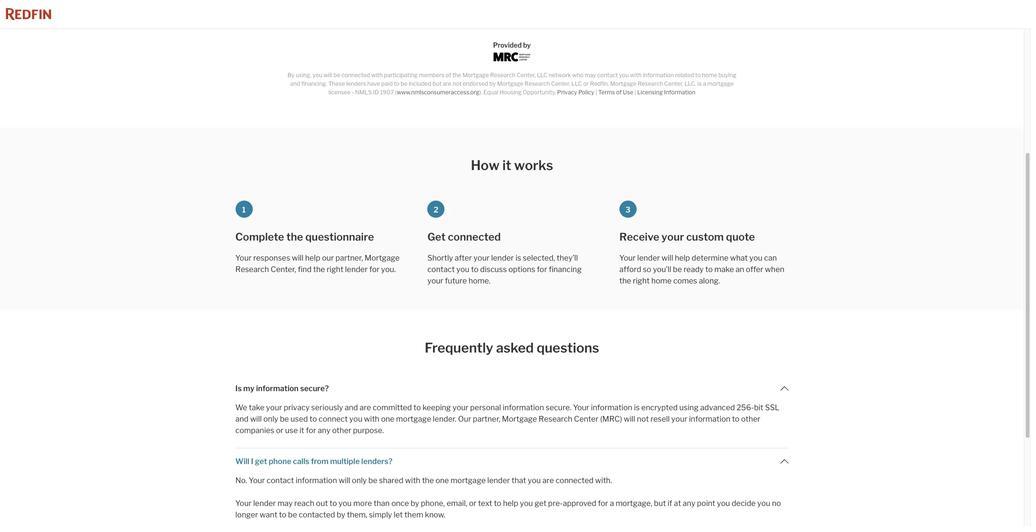 Task type: describe. For each thing, give the bounding box(es) containing it.
privacy
[[557, 89, 577, 96]]

how it works
[[471, 158, 553, 174]]

lender left that
[[488, 476, 510, 486]]

point
[[697, 499, 716, 508]]

that
[[512, 476, 526, 486]]

terms of use link
[[599, 89, 634, 96]]

if
[[668, 499, 673, 508]]

than
[[374, 499, 390, 508]]

with right shared
[[405, 476, 421, 486]]

seriously
[[311, 403, 343, 413]]

complete the questionnaire
[[235, 231, 374, 243]]

used
[[291, 415, 308, 424]]

text
[[478, 499, 493, 508]]

make
[[715, 265, 734, 274]]

by up mortgage research center image
[[523, 41, 531, 49]]

your for no. your contact information will only be shared with the one mortgage lender that you are connected with.
[[235, 499, 252, 508]]

mortgage inside by using, you will be connected with participating members of the mortgage research center, llc network who may contact you with information related to home buying and financing. these lenders have paid to be included but are not endorsed by mortgage research center, llc or redfin. mortgage research center, llc. is a mortgage licensee - nmls id 1907 (
[[708, 80, 734, 87]]

frequently
[[425, 340, 494, 356]]

who
[[573, 72, 584, 79]]

contact inside shortly after your lender is selected, they'll contact you to discuss options for financing your future home.
[[428, 265, 455, 274]]

mortgage research center image
[[494, 53, 531, 62]]

information
[[664, 89, 696, 96]]

are inside by using, you will be connected with participating members of the mortgage research center, llc network who may contact you with information related to home buying and financing. these lenders have paid to be included but are not endorsed by mortgage research center, llc or redfin. mortgage research center, llc. is a mortgage licensee - nmls id 1907 (
[[443, 80, 452, 87]]

encrypted
[[642, 403, 678, 413]]

when
[[765, 265, 785, 274]]

housing
[[500, 89, 522, 96]]

your for receive your custom quote
[[620, 254, 636, 263]]

our
[[458, 415, 472, 424]]

be inside we take your privacy seriously and are committed to keeping your personal information secure. your information is encrypted using advanced 256-bit ssl and will only be used to connect you with one mortgage lender. our partner, mortgage research center (mrc) will not resell your information to other companies or use it for any other purpose.
[[280, 415, 289, 424]]

out
[[316, 499, 328, 508]]

to right text at the left of page
[[494, 499, 502, 508]]

to right used on the left of the page
[[310, 415, 317, 424]]

so
[[643, 265, 652, 274]]

the inside by using, you will be connected with participating members of the mortgage research center, llc network who may contact you with information related to home buying and financing. these lenders have paid to be included but are not endorsed by mortgage research center, llc or redfin. mortgage research center, llc. is a mortgage licensee - nmls id 1907 (
[[453, 72, 462, 79]]

contacted
[[299, 511, 335, 520]]

partner, inside your responses will help our partner, mortgage research center, find the right lender for you.
[[336, 254, 363, 263]]

an
[[736, 265, 745, 274]]

256-
[[737, 403, 754, 413]]

your down using
[[672, 415, 688, 424]]

questions
[[537, 340, 600, 356]]

your up the our
[[453, 403, 469, 413]]

is inside shortly after your lender is selected, they'll contact you to discuss options for financing your future home.
[[516, 254, 521, 263]]

research up "licensing"
[[638, 80, 663, 87]]

for inside your lender may reach out to you more than once by phone, email, or text to help you get pre-approved for a mortgage, but if at any point you decide you no longer want to be contacted by them, simply let them know.
[[598, 499, 608, 508]]

find
[[298, 265, 312, 274]]

secure?
[[300, 384, 329, 393]]

policy
[[579, 89, 595, 96]]

financing
[[549, 265, 582, 274]]

simply
[[369, 511, 392, 520]]

0 vertical spatial it
[[503, 158, 512, 174]]

at
[[674, 499, 681, 508]]

your right receive
[[662, 231, 684, 243]]

decide
[[732, 499, 756, 508]]

be down participating
[[401, 80, 408, 87]]

right inside your responses will help our partner, mortgage research center, find the right lender for you.
[[327, 265, 344, 274]]

members
[[419, 72, 445, 79]]

is my information secure? button
[[235, 376, 789, 403]]

will down multiple
[[339, 476, 350, 486]]

for you.
[[370, 265, 396, 274]]

licensing
[[638, 89, 663, 96]]

research inside your responses will help our partner, mortgage research center, find the right lender for you.
[[235, 265, 269, 274]]

you left no
[[758, 499, 771, 508]]

the up responses
[[287, 231, 303, 243]]

frequently asked questions
[[425, 340, 600, 356]]

right inside the your lender will help determine what you can afford so you'll be ready to make an offer when the right home comes along.
[[633, 277, 650, 286]]

2 vertical spatial mortgage
[[451, 476, 486, 486]]

them know.
[[405, 511, 446, 520]]

mortgage up endorsed
[[463, 72, 489, 79]]

help inside your lender may reach out to you more than once by phone, email, or text to help you get pre-approved for a mortgage, but if at any point you decide you no longer want to be contacted by them, simply let them know.
[[503, 499, 519, 508]]

how
[[471, 158, 500, 174]]

connected inside by using, you will be connected with participating members of the mortgage research center, llc network who may contact you with information related to home buying and financing. these lenders have paid to be included but are not endorsed by mortgage research center, llc or redfin. mortgage research center, llc. is a mortgage licensee - nmls id 1907 (
[[342, 72, 370, 79]]

you right "point"
[[717, 499, 730, 508]]

2 horizontal spatial and
[[345, 403, 358, 413]]

your right no.
[[249, 476, 265, 486]]

it inside we take your privacy seriously and are committed to keeping your personal information secure. your information is encrypted using advanced 256-bit ssl and will only be used to connect you with one mortgage lender. our partner, mortgage research center (mrc) will not resell your information to other companies or use it for any other purpose.
[[300, 426, 304, 435]]

research inside we take your privacy seriously and are committed to keeping your personal information secure. your information is encrypted using advanced 256-bit ssl and will only be used to connect you with one mortgage lender. our partner, mortgage research center (mrc) will not resell your information to other companies or use it for any other purpose.
[[539, 415, 573, 424]]

www.nmlsconsumeraccess.org link
[[397, 89, 480, 96]]

lender inside your responses will help our partner, mortgage research center, find the right lender for you.
[[345, 265, 368, 274]]

privacy
[[284, 403, 310, 413]]

one inside we take your privacy seriously and are committed to keeping your personal information secure. your information is encrypted using advanced 256-bit ssl and will only be used to connect you with one mortgage lender. our partner, mortgage research center (mrc) will not resell your information to other companies or use it for any other purpose.
[[381, 415, 395, 424]]

center
[[574, 415, 599, 424]]

comes along.
[[674, 277, 720, 286]]

mortgage,
[[616, 499, 653, 508]]

selected,
[[523, 254, 555, 263]]

mortgage up housing
[[497, 80, 524, 87]]

lenders?
[[361, 457, 393, 466]]

and inside by using, you will be connected with participating members of the mortgage research center, llc network who may contact you with information related to home buying and financing. these lenders have paid to be included but are not endorsed by mortgage research center, llc or redfin. mortgage research center, llc. is a mortgage licensee - nmls id 1907 (
[[290, 80, 300, 87]]

to right want
[[279, 511, 287, 520]]

once
[[392, 499, 409, 508]]

ready
[[684, 265, 704, 274]]

your up the discuss
[[474, 254, 490, 263]]

mortgage inside we take your privacy seriously and are committed to keeping your personal information secure. your information is encrypted using advanced 256-bit ssl and will only be used to connect you with one mortgage lender. our partner, mortgage research center (mrc) will not resell your information to other companies or use it for any other purpose.
[[396, 415, 431, 424]]

1 vertical spatial llc
[[572, 80, 582, 87]]

connect
[[319, 415, 348, 424]]

provided by
[[493, 41, 531, 49]]

partner, inside we take your privacy seriously and are committed to keeping your personal information secure. your information is encrypted using advanced 256-bit ssl and will only be used to connect you with one mortgage lender. our partner, mortgage research center (mrc) will not resell your information to other companies or use it for any other purpose.
[[473, 415, 501, 424]]

mortgage up the use
[[610, 80, 637, 87]]

home inside the your lender will help determine what you can afford so you'll be ready to make an offer when the right home comes along.
[[652, 277, 672, 286]]

id
[[373, 89, 379, 96]]

lender.
[[433, 415, 457, 424]]

equal
[[484, 89, 499, 96]]

only inside we take your privacy seriously and are committed to keeping your personal information secure. your information is encrypted using advanced 256-bit ssl and will only be used to connect you with one mortgage lender. our partner, mortgage research center (mrc) will not resell your information to other companies or use it for any other purpose.
[[264, 415, 278, 424]]

questionnaire
[[305, 231, 374, 243]]

www.nmlsconsumeraccess.org ). equal housing opportunity. privacy policy | terms of use | licensing information
[[397, 89, 696, 96]]

email,
[[447, 499, 468, 508]]

mortgage inside we take your privacy seriously and are committed to keeping your personal information secure. your information is encrypted using advanced 256-bit ssl and will only be used to connect you with one mortgage lender. our partner, mortgage research center (mrc) will not resell your information to other companies or use it for any other purpose.
[[502, 415, 537, 424]]

1 | from the left
[[596, 89, 597, 96]]

by
[[288, 72, 295, 79]]

take
[[249, 403, 265, 413]]

more
[[353, 499, 372, 508]]

the up phone,
[[422, 476, 434, 486]]

or inside your lender may reach out to you more than once by phone, email, or text to help you get pre-approved for a mortgage, but if at any point you decide you no longer want to be contacted by them, simply let them know.
[[469, 499, 477, 508]]

by right once
[[411, 499, 419, 508]]

they'll
[[557, 254, 578, 263]]

offer
[[746, 265, 764, 274]]

but inside your lender may reach out to you more than once by phone, email, or text to help you get pre-approved for a mortgage, but if at any point you decide you no longer want to be contacted by them, simply let them know.
[[654, 499, 666, 508]]

not inside by using, you will be connected with participating members of the mortgage research center, llc network who may contact you with information related to home buying and financing. these lenders have paid to be included but are not endorsed by mortgage research center, llc or redfin. mortgage research center, llc. is a mortgage licensee - nmls id 1907 (
[[453, 80, 462, 87]]

custom quote
[[687, 231, 755, 243]]

be up these
[[334, 72, 340, 79]]

you up them,
[[339, 499, 352, 508]]

privacy policy link
[[557, 89, 595, 96]]

no. your contact information will only be shared with the one mortgage lender that you are connected with.
[[235, 476, 612, 486]]

home inside by using, you will be connected with participating members of the mortgage research center, llc network who may contact you with information related to home buying and financing. these lenders have paid to be included but are not endorsed by mortgage research center, llc or redfin. mortgage research center, llc. is a mortgage licensee - nmls id 1907 (
[[702, 72, 718, 79]]

asked
[[496, 340, 534, 356]]

future home.
[[445, 277, 491, 286]]

2 vertical spatial and
[[235, 415, 249, 424]]

research up opportunity.
[[525, 80, 550, 87]]

from
[[311, 457, 329, 466]]

or inside by using, you will be connected with participating members of the mortgage research center, llc network who may contact you with information related to home buying and financing. these lenders have paid to be included but are not endorsed by mortgage research center, llc or redfin. mortgage research center, llc. is a mortgage licensee - nmls id 1907 (
[[584, 80, 589, 87]]

related
[[675, 72, 694, 79]]

get connected
[[428, 231, 501, 243]]

your right take
[[266, 403, 282, 413]]

phone
[[269, 457, 292, 466]]

be inside the your lender will help determine what you can afford so you'll be ready to make an offer when the right home comes along.
[[673, 265, 682, 274]]

after
[[455, 254, 472, 263]]

we
[[235, 403, 247, 413]]

get
[[428, 231, 446, 243]]

receive your custom quote
[[620, 231, 755, 243]]

center, up opportunity.
[[517, 72, 536, 79]]

information up the (mrc)
[[591, 403, 633, 413]]

may inside your lender may reach out to you more than once by phone, email, or text to help you get pre-approved for a mortgage, but if at any point you decide you no longer want to be contacted by them, simply let them know.
[[278, 499, 293, 508]]

(
[[395, 89, 397, 96]]

1 horizontal spatial only
[[352, 476, 367, 486]]

help for custom quote
[[675, 254, 690, 263]]

a inside your lender may reach out to you more than once by phone, email, or text to help you get pre-approved for a mortgage, but if at any point you decide you no longer want to be contacted by them, simply let them know.
[[610, 499, 614, 508]]

your lender may reach out to you more than once by phone, email, or text to help you get pre-approved for a mortgage, but if at any point you decide you no longer want to be contacted by them, simply let them know.
[[235, 499, 781, 520]]

will right the (mrc)
[[624, 415, 636, 424]]

will i get phone calls from multiple lenders?
[[235, 457, 393, 466]]

with up the have
[[371, 72, 383, 79]]

licensing information link
[[638, 89, 696, 96]]

information down will i get phone calls from multiple lenders?
[[296, 476, 337, 486]]



Task type: locate. For each thing, give the bounding box(es) containing it.
with
[[371, 72, 383, 79], [630, 72, 642, 79], [364, 415, 380, 424], [405, 476, 421, 486]]

0 vertical spatial and
[[290, 80, 300, 87]]

only down take
[[264, 415, 278, 424]]

research up housing
[[490, 72, 516, 79]]

is left encrypted
[[634, 403, 640, 413]]

determine
[[692, 254, 729, 263]]

is inside we take your privacy seriously and are committed to keeping your personal information secure. your information is encrypted using advanced 256-bit ssl and will only be used to connect you with one mortgage lender. our partner, mortgage research center (mrc) will not resell your information to other companies or use it for any other purpose.
[[634, 403, 640, 413]]

mortgage
[[708, 80, 734, 87], [396, 415, 431, 424], [451, 476, 486, 486]]

get right i
[[255, 457, 267, 466]]

your
[[662, 231, 684, 243], [474, 254, 490, 263], [428, 277, 444, 286], [266, 403, 282, 413], [453, 403, 469, 413], [672, 415, 688, 424]]

any inside we take your privacy seriously and are committed to keeping your personal information secure. your information is encrypted using advanced 256-bit ssl and will only be used to connect you with one mortgage lender. our partner, mortgage research center (mrc) will not resell your information to other companies or use it for any other purpose.
[[318, 426, 331, 435]]

mortgage down the is my information secure? dropdown button
[[502, 415, 537, 424]]

discuss
[[480, 265, 507, 274]]

are up pre-
[[543, 476, 554, 486]]

1 vertical spatial get
[[535, 499, 547, 508]]

may inside by using, you will be connected with participating members of the mortgage research center, llc network who may contact you with information related to home buying and financing. these lenders have paid to be included but are not endorsed by mortgage research center, llc or redfin. mortgage research center, llc. is a mortgage licensee - nmls id 1907 (
[[585, 72, 596, 79]]

llc up privacy policy link
[[572, 80, 582, 87]]

pre-
[[548, 499, 563, 508]]

2 horizontal spatial are
[[543, 476, 554, 486]]

afford
[[620, 265, 642, 274]]

your inside your responses will help our partner, mortgage research center, find the right lender for you.
[[235, 254, 252, 263]]

one up phone,
[[436, 476, 449, 486]]

1 vertical spatial is
[[516, 254, 521, 263]]

of right members
[[446, 72, 451, 79]]

1 horizontal spatial or
[[469, 499, 477, 508]]

to right out
[[330, 499, 337, 508]]

be up use
[[280, 415, 289, 424]]

1 horizontal spatial a
[[703, 80, 707, 87]]

0 horizontal spatial but
[[433, 80, 442, 87]]

any right at
[[683, 499, 696, 508]]

2 vertical spatial is
[[634, 403, 640, 413]]

1 horizontal spatial mortgage
[[451, 476, 486, 486]]

0 vertical spatial or
[[584, 80, 589, 87]]

a right llc. at the right top
[[703, 80, 707, 87]]

you up financing.
[[313, 72, 323, 79]]

reach
[[294, 499, 315, 508]]

a inside by using, you will be connected with participating members of the mortgage research center, llc network who may contact you with information related to home buying and financing. these lenders have paid to be included but are not endorsed by mortgage research center, llc or redfin. mortgage research center, llc. is a mortgage licensee - nmls id 1907 (
[[703, 80, 707, 87]]

it right use
[[300, 426, 304, 435]]

0 vertical spatial partner,
[[336, 254, 363, 263]]

you inside shortly after your lender is selected, they'll contact you to discuss options for financing your future home.
[[457, 265, 470, 274]]

will i get phone calls from multiple lenders? button
[[235, 449, 789, 476]]

1 vertical spatial home
[[652, 277, 672, 286]]

to inside shortly after your lender is selected, they'll contact you to discuss options for financing your future home.
[[471, 265, 479, 274]]

or left text at the left of page
[[469, 499, 477, 508]]

by inside by using, you will be connected with participating members of the mortgage research center, llc network who may contact you with information related to home buying and financing. these lenders have paid to be included but are not endorsed by mortgage research center, llc or redfin. mortgage research center, llc. is a mortgage licensee - nmls id 1907 (
[[490, 80, 496, 87]]

using,
[[296, 72, 312, 79]]

we take your privacy seriously and are committed to keeping your personal information secure. your information is encrypted using advanced 256-bit ssl and will only be used to connect you with one mortgage lender. our partner, mortgage research center (mrc) will not resell your information to other companies or use it for any other purpose.
[[235, 403, 780, 435]]

approved
[[563, 499, 597, 508]]

0 horizontal spatial right
[[327, 265, 344, 274]]

want
[[260, 511, 278, 520]]

and
[[290, 80, 300, 87], [345, 403, 358, 413], [235, 415, 249, 424]]

the inside the your lender will help determine what you can afford so you'll be ready to make an offer when the right home comes along.
[[620, 277, 632, 286]]

1 horizontal spatial and
[[290, 80, 300, 87]]

lender up so
[[638, 254, 660, 263]]

will up you'll
[[662, 254, 673, 263]]

keeping
[[423, 403, 451, 413]]

home left buying
[[702, 72, 718, 79]]

).
[[480, 89, 483, 96]]

1 vertical spatial only
[[352, 476, 367, 486]]

0 vertical spatial contact
[[598, 72, 618, 79]]

1 vertical spatial but
[[654, 499, 666, 508]]

use
[[623, 89, 634, 96]]

you down that
[[520, 499, 533, 508]]

information down the is my information secure? dropdown button
[[503, 403, 544, 413]]

0 vertical spatial are
[[443, 80, 452, 87]]

you right that
[[528, 476, 541, 486]]

2 vertical spatial for
[[598, 499, 608, 508]]

partner, down 'personal'
[[473, 415, 501, 424]]

other purpose.
[[332, 426, 384, 435]]

are up other purpose.
[[360, 403, 371, 413]]

your inside the your lender will help determine what you can afford so you'll be ready to make an offer when the right home comes along.
[[620, 254, 636, 263]]

llc up opportunity.
[[537, 72, 548, 79]]

one down committed
[[381, 415, 395, 424]]

you'll
[[653, 265, 672, 274]]

1 vertical spatial not
[[637, 415, 649, 424]]

0 vertical spatial home
[[702, 72, 718, 79]]

you inside the your lender will help determine what you can afford so you'll be ready to make an offer when the right home comes along.
[[750, 254, 763, 263]]

the inside your responses will help our partner, mortgage research center, find the right lender for you.
[[313, 265, 325, 274]]

will inside the your lender will help determine what you can afford so you'll be ready to make an offer when the right home comes along.
[[662, 254, 673, 263]]

for down selected, at the top right of page
[[537, 265, 547, 274]]

lender inside the your lender will help determine what you can afford so you'll be ready to make an offer when the right home comes along.
[[638, 254, 660, 263]]

your responses will help our partner, mortgage research center, find the right lender for you.
[[235, 254, 400, 274]]

0 vertical spatial only
[[264, 415, 278, 424]]

0 vertical spatial one
[[381, 415, 395, 424]]

1 horizontal spatial llc
[[572, 80, 582, 87]]

what
[[731, 254, 748, 263]]

2 vertical spatial contact
[[267, 476, 294, 486]]

1 horizontal spatial may
[[585, 72, 596, 79]]

any inside your lender may reach out to you more than once by phone, email, or text to help you get pre-approved for a mortgage, but if at any point you decide you no longer want to be contacted by them, simply let them know.
[[683, 499, 696, 508]]

help for questionnaire
[[305, 254, 321, 263]]

1 vertical spatial a
[[610, 499, 614, 508]]

of left the use
[[617, 89, 622, 96]]

be left shared
[[369, 476, 378, 486]]

or up policy
[[584, 80, 589, 87]]

1 vertical spatial partner,
[[473, 415, 501, 424]]

will up these
[[324, 72, 332, 79]]

the
[[453, 72, 462, 79], [287, 231, 303, 243], [313, 265, 325, 274], [620, 277, 632, 286], [422, 476, 434, 486]]

0 vertical spatial llc
[[537, 72, 548, 79]]

opportunity.
[[523, 89, 556, 96]]

to up llc. at the right top
[[696, 72, 701, 79]]

no.
[[235, 476, 247, 486]]

you up offer
[[750, 254, 763, 263]]

your down complete
[[235, 254, 252, 263]]

mortgage up the 'for you.'
[[365, 254, 400, 263]]

0 horizontal spatial |
[[596, 89, 597, 96]]

them,
[[347, 511, 368, 520]]

is
[[698, 80, 702, 87], [516, 254, 521, 263], [634, 403, 640, 413]]

help up find
[[305, 254, 321, 263]]

connected up after
[[448, 231, 501, 243]]

0 vertical spatial mortgage
[[708, 80, 734, 87]]

the right find
[[313, 265, 325, 274]]

by left them,
[[337, 511, 345, 520]]

help up the "ready"
[[675, 254, 690, 263]]

will down take
[[250, 415, 262, 424]]

to down determine
[[706, 265, 713, 274]]

but
[[433, 80, 442, 87], [654, 499, 666, 508]]

contact down shortly
[[428, 265, 455, 274]]

1 vertical spatial or
[[276, 426, 284, 435]]

help inside your responses will help our partner, mortgage research center, find the right lender for you.
[[305, 254, 321, 263]]

lenders
[[346, 80, 366, 87]]

you inside we take your privacy seriously and are committed to keeping your personal information secure. your information is encrypted using advanced 256-bit ssl and will only be used to connect you with one mortgage lender. our partner, mortgage research center (mrc) will not resell your information to other companies or use it for any other purpose.
[[350, 415, 363, 424]]

1 vertical spatial are
[[360, 403, 371, 413]]

0 vertical spatial right
[[327, 265, 344, 274]]

0 horizontal spatial connected
[[342, 72, 370, 79]]

lender inside your lender may reach out to you more than once by phone, email, or text to help you get pre-approved for a mortgage, but if at any point you decide you no longer want to be contacted by them, simply let them know.
[[253, 499, 276, 508]]

contact down phone
[[267, 476, 294, 486]]

endorsed
[[463, 80, 488, 87]]

1 vertical spatial right
[[633, 277, 650, 286]]

with up other purpose.
[[364, 415, 380, 424]]

0 horizontal spatial is
[[516, 254, 521, 263]]

mortgage inside your responses will help our partner, mortgage research center, find the right lender for you.
[[365, 254, 400, 263]]

with inside we take your privacy seriously and are committed to keeping your personal information secure. your information is encrypted using advanced 256-bit ssl and will only be used to connect you with one mortgage lender. our partner, mortgage research center (mrc) will not resell your information to other companies or use it for any other purpose.
[[364, 415, 380, 424]]

personal
[[470, 403, 501, 413]]

get inside dropdown button
[[255, 457, 267, 466]]

one
[[381, 415, 395, 424], [436, 476, 449, 486]]

information up "licensing information" "link" on the right of the page
[[643, 72, 674, 79]]

home down you'll
[[652, 277, 672, 286]]

1 horizontal spatial get
[[535, 499, 547, 508]]

0 horizontal spatial are
[[360, 403, 371, 413]]

is my information secure?
[[235, 384, 329, 393]]

1 vertical spatial any
[[683, 499, 696, 508]]

0 vertical spatial may
[[585, 72, 596, 79]]

1 vertical spatial for
[[306, 426, 316, 435]]

i
[[251, 457, 253, 466]]

2 vertical spatial are
[[543, 476, 554, 486]]

lender left the 'for you.'
[[345, 265, 368, 274]]

buying
[[719, 72, 737, 79]]

connected with.
[[556, 476, 612, 486]]

0 horizontal spatial get
[[255, 457, 267, 466]]

of for terms
[[617, 89, 622, 96]]

information down advanced
[[689, 415, 731, 424]]

2 horizontal spatial or
[[584, 80, 589, 87]]

for inside we take your privacy seriously and are committed to keeping your personal information secure. your information is encrypted using advanced 256-bit ssl and will only be used to connect you with one mortgage lender. our partner, mortgage research center (mrc) will not resell your information to other companies or use it for any other purpose.
[[306, 426, 316, 435]]

0 horizontal spatial partner,
[[336, 254, 363, 263]]

to
[[696, 72, 701, 79], [394, 80, 400, 87], [471, 265, 479, 274], [706, 265, 713, 274], [414, 403, 421, 413], [310, 415, 317, 424], [732, 415, 740, 424], [330, 499, 337, 508], [494, 499, 502, 508], [279, 511, 287, 520]]

partner, right our
[[336, 254, 363, 263]]

0 horizontal spatial of
[[446, 72, 451, 79]]

your
[[235, 254, 252, 263], [620, 254, 636, 263], [573, 403, 590, 413], [249, 476, 265, 486], [235, 499, 252, 508]]

participating
[[384, 72, 418, 79]]

0 horizontal spatial mortgage
[[396, 415, 431, 424]]

is
[[235, 384, 242, 393]]

will inside your responses will help our partner, mortgage research center, find the right lender for you.
[[292, 254, 304, 263]]

-
[[352, 89, 354, 96]]

but left if
[[654, 499, 666, 508]]

0 horizontal spatial one
[[381, 415, 395, 424]]

the right members
[[453, 72, 462, 79]]

0 vertical spatial any
[[318, 426, 331, 435]]

0 vertical spatial a
[[703, 80, 707, 87]]

use
[[285, 426, 298, 435]]

0 vertical spatial for
[[537, 265, 547, 274]]

center, down network
[[551, 80, 571, 87]]

get left pre-
[[535, 499, 547, 508]]

1 horizontal spatial are
[[443, 80, 452, 87]]

0 horizontal spatial llc
[[537, 72, 548, 79]]

llc.
[[685, 80, 697, 87]]

connected up lenders
[[342, 72, 370, 79]]

0 horizontal spatial and
[[235, 415, 249, 424]]

1 vertical spatial of
[[617, 89, 622, 96]]

your down shortly
[[428, 277, 444, 286]]

2 vertical spatial or
[[469, 499, 477, 508]]

1 vertical spatial may
[[278, 499, 293, 508]]

your inside we take your privacy seriously and are committed to keeping your personal information secure. your information is encrypted using advanced 256-bit ssl and will only be used to connect you with one mortgage lender. our partner, mortgage research center (mrc) will not resell your information to other companies or use it for any other purpose.
[[573, 403, 590, 413]]

your up "longer"
[[235, 499, 252, 508]]

to up "("
[[394, 80, 400, 87]]

| right the use
[[635, 89, 636, 96]]

lender inside shortly after your lender is selected, they'll contact you to discuss options for financing your future home.
[[491, 254, 514, 263]]

1 horizontal spatial not
[[637, 415, 649, 424]]

but up www.nmlsconsumeraccess.org
[[433, 80, 442, 87]]

the down the afford at the bottom of the page
[[620, 277, 632, 286]]

shared
[[379, 476, 404, 486]]

0 horizontal spatial help
[[305, 254, 321, 263]]

for right approved in the bottom right of the page
[[598, 499, 608, 508]]

licensee
[[329, 89, 351, 96]]

1 horizontal spatial contact
[[428, 265, 455, 274]]

options
[[509, 265, 536, 274]]

your up the center
[[573, 403, 590, 413]]

2 horizontal spatial is
[[698, 80, 702, 87]]

your for complete the questionnaire
[[235, 254, 252, 263]]

secure.
[[546, 403, 572, 413]]

2 horizontal spatial help
[[675, 254, 690, 263]]

information inside dropdown button
[[256, 384, 299, 393]]

these
[[329, 80, 345, 87]]

0 vertical spatial is
[[698, 80, 702, 87]]

1 horizontal spatial is
[[634, 403, 640, 413]]

1 horizontal spatial home
[[702, 72, 718, 79]]

included
[[409, 80, 432, 87]]

2 horizontal spatial mortgage
[[708, 80, 734, 87]]

to left "keeping"
[[414, 403, 421, 413]]

or inside we take your privacy seriously and are committed to keeping your personal information secure. your information is encrypted using advanced 256-bit ssl and will only be used to connect you with one mortgage lender. our partner, mortgage research center (mrc) will not resell your information to other companies or use it for any other purpose.
[[276, 426, 284, 435]]

0 horizontal spatial for
[[306, 426, 316, 435]]

contact inside by using, you will be connected with participating members of the mortgage research center, llc network who may contact you with information related to home buying and financing. these lenders have paid to be included but are not endorsed by mortgage research center, llc or redfin. mortgage research center, llc. is a mortgage licensee - nmls id 1907 (
[[598, 72, 618, 79]]

longer
[[235, 511, 258, 520]]

using
[[680, 403, 699, 413]]

0 vertical spatial not
[[453, 80, 462, 87]]

information inside by using, you will be connected with participating members of the mortgage research center, llc network who may contact you with information related to home buying and financing. these lenders have paid to be included but are not endorsed by mortgage research center, llc or redfin. mortgage research center, llc. is a mortgage licensee - nmls id 1907 (
[[643, 72, 674, 79]]

1 horizontal spatial help
[[503, 499, 519, 508]]

1 horizontal spatial for
[[537, 265, 547, 274]]

to down 256-
[[732, 415, 740, 424]]

you up the use
[[619, 72, 629, 79]]

for inside shortly after your lender is selected, they'll contact you to discuss options for financing your future home.
[[537, 265, 547, 274]]

your up the afford at the bottom of the page
[[620, 254, 636, 263]]

be right you'll
[[673, 265, 682, 274]]

1 horizontal spatial one
[[436, 476, 449, 486]]

0 horizontal spatial it
[[300, 426, 304, 435]]

0 horizontal spatial or
[[276, 426, 284, 435]]

no
[[772, 499, 781, 508]]

2 horizontal spatial for
[[598, 499, 608, 508]]

multiple
[[330, 457, 360, 466]]

1 vertical spatial contact
[[428, 265, 455, 274]]

be inside your lender may reach out to you more than once by phone, email, or text to help you get pre-approved for a mortgage, but if at any point you decide you no longer want to be contacted by them, simply let them know.
[[288, 511, 297, 520]]

will inside by using, you will be connected with participating members of the mortgage research center, llc network who may contact you with information related to home buying and financing. these lenders have paid to be included but are not endorsed by mortgage research center, llc or redfin. mortgage research center, llc. is a mortgage licensee - nmls id 1907 (
[[324, 72, 332, 79]]

0 horizontal spatial not
[[453, 80, 462, 87]]

(mrc)
[[600, 415, 622, 424]]

your inside your lender may reach out to you more than once by phone, email, or text to help you get pre-approved for a mortgage, but if at any point you decide you no longer want to be contacted by them, simply let them know.
[[235, 499, 252, 508]]

have
[[368, 80, 380, 87]]

and down we
[[235, 415, 249, 424]]

1 horizontal spatial partner,
[[473, 415, 501, 424]]

information up privacy
[[256, 384, 299, 393]]

you down after
[[457, 265, 470, 274]]

by
[[523, 41, 531, 49], [490, 80, 496, 87], [411, 499, 419, 508], [337, 511, 345, 520]]

1907
[[380, 89, 394, 96]]

get inside your lender may reach out to you more than once by phone, email, or text to help you get pre-approved for a mortgage, but if at any point you decide you no longer want to be contacted by them, simply let them know.
[[535, 499, 547, 508]]

may up the redfin.
[[585, 72, 596, 79]]

a
[[703, 80, 707, 87], [610, 499, 614, 508]]

0 horizontal spatial home
[[652, 277, 672, 286]]

it
[[503, 158, 512, 174], [300, 426, 304, 435]]

2 | from the left
[[635, 89, 636, 96]]

not left endorsed
[[453, 80, 462, 87]]

1 horizontal spatial right
[[633, 277, 650, 286]]

0 horizontal spatial a
[[610, 499, 614, 508]]

contact
[[598, 72, 618, 79], [428, 265, 455, 274], [267, 476, 294, 486]]

but inside by using, you will be connected with participating members of the mortgage research center, llc network who may contact you with information related to home buying and financing. these lenders have paid to be included but are not endorsed by mortgage research center, llc or redfin. mortgage research center, llc. is a mortgage licensee - nmls id 1907 (
[[433, 80, 442, 87]]

for down used on the left of the page
[[306, 426, 316, 435]]

right down so
[[633, 277, 650, 286]]

1 horizontal spatial |
[[635, 89, 636, 96]]

by up the "equal"
[[490, 80, 496, 87]]

will
[[235, 457, 250, 466]]

let
[[394, 511, 403, 520]]

of inside by using, you will be connected with participating members of the mortgage research center, llc network who may contact you with information related to home buying and financing. these lenders have paid to be included but are not endorsed by mortgage research center, llc or redfin. mortgage research center, llc. is a mortgage licensee - nmls id 1907 (
[[446, 72, 451, 79]]

1 vertical spatial connected
[[448, 231, 501, 243]]

center, up information
[[665, 80, 684, 87]]

center, inside your responses will help our partner, mortgage research center, find the right lender for you.
[[271, 265, 296, 274]]

right
[[327, 265, 344, 274], [633, 277, 650, 286]]

1 vertical spatial one
[[436, 476, 449, 486]]

2 horizontal spatial contact
[[598, 72, 618, 79]]

help inside the your lender will help determine what you can afford so you'll be ready to make an offer when the right home comes along.
[[675, 254, 690, 263]]

0 horizontal spatial contact
[[267, 476, 294, 486]]

0 vertical spatial but
[[433, 80, 442, 87]]

and up connect
[[345, 403, 358, 413]]

information
[[643, 72, 674, 79], [256, 384, 299, 393], [503, 403, 544, 413], [591, 403, 633, 413], [689, 415, 731, 424], [296, 476, 337, 486]]

0 horizontal spatial may
[[278, 499, 293, 508]]

mortgage down buying
[[708, 80, 734, 87]]

not inside we take your privacy seriously and are committed to keeping your personal information secure. your information is encrypted using advanced 256-bit ssl and will only be used to connect you with one mortgage lender. our partner, mortgage research center (mrc) will not resell your information to other companies or use it for any other purpose.
[[637, 415, 649, 424]]

1 vertical spatial it
[[300, 426, 304, 435]]

is inside by using, you will be connected with participating members of the mortgage research center, llc network who may contact you with information related to home buying and financing. these lenders have paid to be included but are not endorsed by mortgage research center, llc or redfin. mortgage research center, llc. is a mortgage licensee - nmls id 1907 (
[[698, 80, 702, 87]]

1 vertical spatial mortgage
[[396, 415, 431, 424]]

can
[[765, 254, 777, 263]]

| down the redfin.
[[596, 89, 597, 96]]

are inside we take your privacy seriously and are committed to keeping your personal information secure. your information is encrypted using advanced 256-bit ssl and will only be used to connect you with one mortgage lender. our partner, mortgage research center (mrc) will not resell your information to other companies or use it for any other purpose.
[[360, 403, 371, 413]]

1 horizontal spatial but
[[654, 499, 666, 508]]

provided
[[493, 41, 522, 49]]

to inside the your lender will help determine what you can afford so you'll be ready to make an offer when the right home comes along.
[[706, 265, 713, 274]]

it right the how
[[503, 158, 512, 174]]

1 horizontal spatial any
[[683, 499, 696, 508]]

1 horizontal spatial connected
[[448, 231, 501, 243]]

|
[[596, 89, 597, 96], [635, 89, 636, 96]]

your lender will help determine what you can afford so you'll be ready to make an offer when the right home comes along.
[[620, 254, 785, 286]]

are up www.nmlsconsumeraccess.org link
[[443, 80, 452, 87]]

is right llc. at the right top
[[698, 80, 702, 87]]

center, down responses
[[271, 265, 296, 274]]

with up the use
[[630, 72, 642, 79]]

of for members
[[446, 72, 451, 79]]

bit
[[754, 403, 764, 413]]

0 vertical spatial connected
[[342, 72, 370, 79]]



Task type: vqa. For each thing, say whether or not it's contained in the screenshot.


